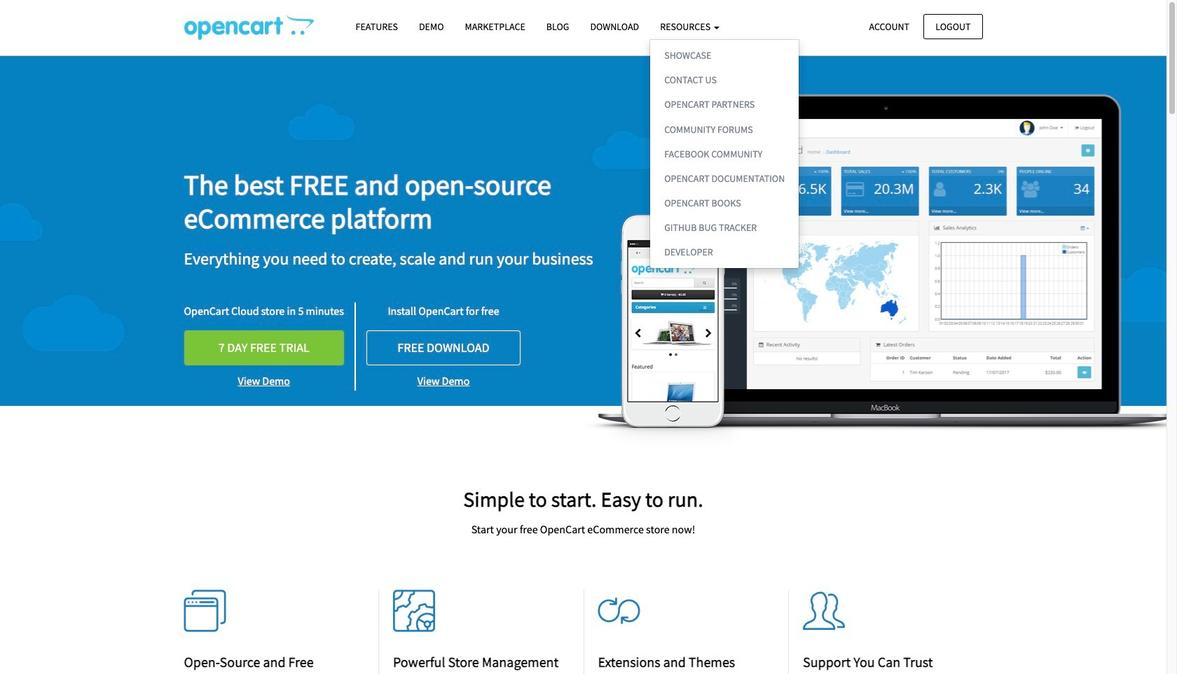 Task type: vqa. For each thing, say whether or not it's contained in the screenshot.
administration
no



Task type: describe. For each thing, give the bounding box(es) containing it.
opencart - open source shopping cart solution image
[[184, 15, 314, 40]]



